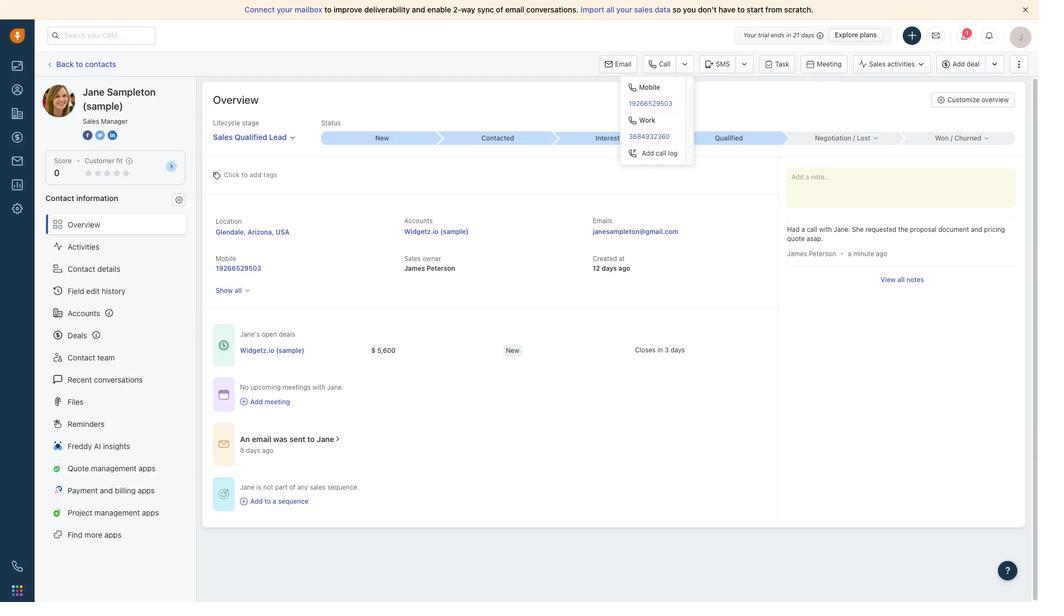 Task type: vqa. For each thing, say whether or not it's contained in the screenshot.
So
yes



Task type: locate. For each thing, give the bounding box(es) containing it.
explore
[[835, 31, 859, 39]]

1 horizontal spatial with
[[820, 226, 832, 234]]

billing
[[115, 486, 136, 495]]

jane
[[64, 84, 81, 94], [83, 87, 105, 98], [317, 435, 334, 444], [240, 483, 255, 492]]

add down upcoming
[[250, 398, 263, 406]]

1 vertical spatial mobile
[[216, 255, 236, 263]]

sales for sales qualified lead
[[213, 133, 233, 142]]

container_wx8msf4aqz5i3rn1 image left add to a sequence
[[240, 498, 248, 506]]

interested button
[[553, 132, 668, 145]]

19266529503 link up "show all"
[[216, 265, 261, 273]]

1 horizontal spatial a
[[802, 226, 806, 234]]

qualified link
[[668, 132, 784, 145]]

0 horizontal spatial all
[[235, 287, 242, 295]]

0 horizontal spatial james
[[404, 265, 425, 273]]

jane. for meetings
[[327, 384, 344, 392]]

1 vertical spatial email
[[252, 435, 271, 444]]

accounts for accounts widgetz.io (sample)
[[404, 217, 433, 225]]

a down not
[[273, 498, 277, 506]]

tags
[[263, 171, 277, 179]]

mobile down call button
[[640, 83, 661, 91]]

sales left activities on the top right of page
[[870, 60, 886, 68]]

all inside the view all notes "link"
[[898, 276, 905, 284]]

contact down activities
[[68, 264, 95, 273]]

of right sync
[[496, 5, 504, 14]]

0 horizontal spatial new
[[375, 134, 389, 142]]

sync
[[478, 5, 494, 14]]

overview up 'lifecycle stage'
[[213, 94, 259, 106]]

contact down 0 button
[[45, 194, 74, 203]]

with inside the had a call with jane. she requested the proposal document and pricing quote asap.
[[820, 226, 832, 234]]

mng settings image
[[175, 196, 183, 204]]

0 horizontal spatial call
[[656, 149, 667, 157]]

0 vertical spatial email
[[506, 5, 525, 14]]

0 horizontal spatial sales
[[310, 483, 326, 492]]

1 horizontal spatial qualified
[[715, 134, 743, 142]]

0 horizontal spatial peterson
[[427, 265, 455, 273]]

show
[[216, 287, 233, 295]]

0 vertical spatial accounts
[[404, 217, 433, 225]]

and left billing
[[100, 486, 113, 495]]

accounts inside 'accounts widgetz.io (sample)'
[[404, 217, 433, 225]]

0 vertical spatial peterson
[[809, 250, 837, 258]]

1 horizontal spatial accounts
[[404, 217, 433, 225]]

1 / from the left
[[854, 134, 856, 142]]

sales owner james peterson
[[404, 255, 455, 273]]

0 vertical spatial management
[[91, 464, 137, 473]]

in left 3
[[658, 346, 663, 354]]

call left log
[[656, 149, 667, 157]]

1 vertical spatial accounts
[[68, 309, 100, 318]]

to down not
[[265, 498, 271, 506]]

container_wx8msf4aqz5i3rn1 image
[[219, 389, 229, 400], [219, 439, 229, 450], [240, 498, 248, 506]]

management up payment and billing apps
[[91, 464, 137, 473]]

jane down back
[[64, 84, 81, 94]]

0 vertical spatial widgetz.io
[[404, 228, 439, 236]]

container_wx8msf4aqz5i3rn1 image left 8 on the bottom of the page
[[219, 439, 229, 450]]

jane. right meetings
[[327, 384, 344, 392]]

won / churned
[[936, 134, 982, 142]]

1 vertical spatial jane.
[[327, 384, 344, 392]]

with for call
[[820, 226, 832, 234]]

container_wx8msf4aqz5i3rn1 image left no
[[219, 389, 229, 400]]

add inside button
[[953, 60, 965, 68]]

sms
[[716, 60, 730, 68]]

and left pricing
[[972, 226, 983, 234]]

of
[[496, 5, 504, 14], [289, 483, 296, 492]]

0 horizontal spatial jane.
[[327, 384, 344, 392]]

have
[[719, 5, 736, 14]]

contact up recent
[[68, 353, 95, 362]]

(sample) down deals
[[276, 347, 305, 355]]

1 horizontal spatial /
[[951, 134, 953, 142]]

contact information
[[45, 194, 118, 203]]

a right had
[[802, 226, 806, 234]]

email
[[506, 5, 525, 14], [252, 435, 271, 444]]

stage
[[242, 119, 259, 127]]

new inside row
[[506, 347, 520, 355]]

a left minute
[[848, 250, 852, 258]]

0 vertical spatial in
[[787, 31, 792, 38]]

apps for find more apps
[[105, 530, 122, 540]]

1 horizontal spatial mobile
[[640, 83, 661, 91]]

1 vertical spatial 19266529503
[[216, 265, 261, 273]]

and left enable
[[412, 5, 426, 14]]

(sample) inside 'accounts widgetz.io (sample)'
[[441, 228, 469, 236]]

import
[[581, 5, 605, 14]]

score 0
[[54, 157, 72, 178]]

0 vertical spatial jane.
[[834, 226, 851, 234]]

don't
[[698, 5, 717, 14]]

view all notes link
[[881, 276, 925, 285]]

to left "add"
[[242, 171, 248, 179]]

janesampleton@gmail.com
[[593, 228, 679, 236]]

1 horizontal spatial peterson
[[809, 250, 837, 258]]

churned
[[955, 134, 982, 142]]

(sample) for accounts widgetz.io (sample)
[[441, 228, 469, 236]]

email up 8 days ago
[[252, 435, 271, 444]]

jane right sent
[[317, 435, 334, 444]]

all for view all notes
[[898, 276, 905, 284]]

apps down payment and billing apps
[[142, 508, 159, 517]]

task
[[776, 60, 790, 68]]

jane for jane sampleton (sample) sales manager
[[83, 87, 105, 98]]

0 vertical spatial contact
[[45, 194, 74, 203]]

1 vertical spatial and
[[972, 226, 983, 234]]

19266529503 up work
[[629, 99, 673, 108]]

ago down was on the bottom
[[262, 447, 274, 455]]

$
[[371, 347, 376, 355]]

(sample) down jane sampleton (sample)
[[83, 101, 123, 112]]

sales down lifecycle
[[213, 133, 233, 142]]

0 horizontal spatial 19266529503 link
[[216, 265, 261, 273]]

freddy
[[68, 442, 92, 451]]

1 vertical spatial sales
[[310, 483, 326, 492]]

overview up activities
[[68, 220, 100, 229]]

add to a sequence
[[250, 498, 309, 506]]

apps
[[139, 464, 156, 473], [138, 486, 155, 495], [142, 508, 159, 517], [105, 530, 122, 540]]

1 vertical spatial contact
[[68, 264, 95, 273]]

location glendale, arizona, usa
[[216, 217, 290, 236]]

0 vertical spatial all
[[607, 5, 615, 14]]

created at 12 days ago
[[593, 255, 631, 273]]

days
[[802, 31, 815, 38], [602, 265, 617, 273], [671, 346, 685, 354], [246, 447, 260, 455]]

0 vertical spatial container_wx8msf4aqz5i3rn1 image
[[219, 389, 229, 400]]

new link
[[321, 132, 437, 145]]

meeting
[[817, 60, 842, 68]]

contact for contact information
[[45, 194, 74, 203]]

1 your from the left
[[277, 5, 293, 14]]

add for add call log
[[642, 149, 654, 157]]

your left mailbox
[[277, 5, 293, 14]]

1 horizontal spatial 19266529503
[[629, 99, 673, 108]]

0 horizontal spatial a
[[273, 498, 277, 506]]

call up asap.
[[807, 226, 818, 234]]

apps for quote management apps
[[139, 464, 156, 473]]

1 vertical spatial 19266529503 link
[[216, 265, 261, 273]]

0 horizontal spatial widgetz.io
[[240, 347, 275, 355]]

your right import at top
[[617, 5, 633, 14]]

jane inside "jane sampleton (sample) sales manager"
[[83, 87, 105, 98]]

0 vertical spatial mobile
[[640, 83, 661, 91]]

with for meetings
[[313, 384, 326, 392]]

sales left data
[[635, 5, 653, 14]]

mobile inside mobile 19266529503
[[216, 255, 236, 263]]

jane. inside the had a call with jane. she requested the proposal document and pricing quote asap.
[[834, 226, 851, 234]]

widgetz.io (sample) link down open on the left
[[240, 346, 305, 355]]

1 horizontal spatial your
[[617, 5, 633, 14]]

field edit history
[[68, 286, 126, 296]]

1 vertical spatial management
[[94, 508, 140, 517]]

jane for jane is not part of any sales sequence.
[[240, 483, 255, 492]]

add to a sequence link
[[240, 497, 359, 506]]

ago right minute
[[877, 250, 888, 258]]

2 vertical spatial container_wx8msf4aqz5i3rn1 image
[[240, 498, 248, 506]]

container_wx8msf4aqz5i3rn1 image down no
[[240, 398, 248, 406]]

add down "is"
[[250, 498, 263, 506]]

contact for contact team
[[68, 353, 95, 362]]

row
[[240, 340, 767, 362]]

new
[[375, 134, 389, 142], [506, 347, 520, 355]]

facebook circled image
[[83, 130, 93, 141]]

linkedin circled image
[[108, 130, 117, 141]]

jane left "is"
[[240, 483, 255, 492]]

accounts
[[404, 217, 433, 225], [68, 309, 100, 318]]

james down owner
[[404, 265, 425, 273]]

(sample) up owner
[[441, 228, 469, 236]]

deals
[[68, 331, 87, 340]]

closes
[[635, 346, 656, 354]]

0 vertical spatial sales
[[635, 5, 653, 14]]

1 horizontal spatial call
[[807, 226, 818, 234]]

2 horizontal spatial a
[[848, 250, 852, 258]]

1 vertical spatial widgetz.io (sample) link
[[240, 346, 305, 355]]

all right show
[[235, 287, 242, 295]]

widgetz.io down jane's
[[240, 347, 275, 355]]

1 horizontal spatial of
[[496, 5, 504, 14]]

mobile for mobile 19266529503
[[216, 255, 236, 263]]

0 vertical spatial a
[[802, 226, 806, 234]]

information
[[76, 194, 118, 203]]

1 horizontal spatial jane.
[[834, 226, 851, 234]]

days inside created at 12 days ago
[[602, 265, 617, 273]]

0 vertical spatial overview
[[213, 94, 259, 106]]

james down quote in the right top of the page
[[788, 250, 808, 258]]

trial
[[759, 31, 770, 38]]

ago for a minute ago
[[877, 250, 888, 258]]

mobile down glendale,
[[216, 255, 236, 263]]

apps for project management apps
[[142, 508, 159, 517]]

with up asap.
[[820, 226, 832, 234]]

0 horizontal spatial 19266529503
[[216, 265, 261, 273]]

sales inside 'link'
[[213, 133, 233, 142]]

all right import at top
[[607, 5, 615, 14]]

0 horizontal spatial ago
[[262, 447, 274, 455]]

accounts for accounts
[[68, 309, 100, 318]]

1 vertical spatial container_wx8msf4aqz5i3rn1 image
[[219, 439, 229, 450]]

19266529503 link up work
[[621, 95, 686, 112]]

days right 3
[[671, 346, 685, 354]]

meeting
[[265, 398, 290, 406]]

widgetz.io (sample) link
[[404, 228, 469, 236], [240, 346, 305, 355]]

no
[[240, 384, 249, 392]]

/ right won
[[951, 134, 953, 142]]

0 vertical spatial of
[[496, 5, 504, 14]]

1 vertical spatial a
[[848, 250, 852, 258]]

accounts up owner
[[404, 217, 433, 225]]

apps right more
[[105, 530, 122, 540]]

1 horizontal spatial widgetz.io (sample) link
[[404, 228, 469, 236]]

12
[[593, 265, 600, 273]]

conversations.
[[527, 5, 579, 14]]

in left 21
[[787, 31, 792, 38]]

minute
[[854, 250, 875, 258]]

ago down at
[[619, 265, 631, 273]]

part
[[275, 483, 288, 492]]

document
[[939, 226, 970, 234]]

1 horizontal spatial sales
[[635, 5, 653, 14]]

(sample) up manager
[[122, 84, 153, 94]]

2 vertical spatial all
[[235, 287, 242, 295]]

phone image
[[12, 562, 23, 572]]

0 horizontal spatial overview
[[68, 220, 100, 229]]

1 vertical spatial all
[[898, 276, 905, 284]]

of left any
[[289, 483, 296, 492]]

widgetz.io inside 'accounts widgetz.io (sample)'
[[404, 228, 439, 236]]

days down created
[[602, 265, 617, 273]]

add left the deal
[[953, 60, 965, 68]]

peterson down owner
[[427, 265, 455, 273]]

widgetz.io (sample) link up owner
[[404, 228, 469, 236]]

0 horizontal spatial widgetz.io (sample) link
[[240, 346, 305, 355]]

your
[[277, 5, 293, 14], [617, 5, 633, 14]]

email right sync
[[506, 5, 525, 14]]

customize
[[948, 96, 980, 104]]

view
[[881, 276, 896, 284]]

0 horizontal spatial mobile
[[216, 255, 236, 263]]

/ for churned
[[951, 134, 953, 142]]

sms button
[[700, 55, 736, 73]]

add down 3684932360
[[642, 149, 654, 157]]

sampleton up manager
[[107, 87, 156, 98]]

all
[[607, 5, 615, 14], [898, 276, 905, 284], [235, 287, 242, 295]]

days right 8 on the bottom of the page
[[246, 447, 260, 455]]

1 horizontal spatial ago
[[619, 265, 631, 273]]

widgetz.io up owner
[[404, 228, 439, 236]]

1 horizontal spatial new
[[506, 347, 520, 355]]

deliverability
[[364, 5, 410, 14]]

sampleton inside "jane sampleton (sample) sales manager"
[[107, 87, 156, 98]]

/ left the lost
[[854, 134, 856, 142]]

(sample) inside row
[[276, 347, 305, 355]]

to right mailbox
[[325, 5, 332, 14]]

0 horizontal spatial qualified
[[235, 133, 267, 142]]

1 vertical spatial call
[[807, 226, 818, 234]]

work
[[640, 116, 656, 124]]

with
[[820, 226, 832, 234], [313, 384, 326, 392]]

2 vertical spatial ago
[[262, 447, 274, 455]]

files
[[68, 397, 84, 407]]

row containing closes in 3 days
[[240, 340, 767, 362]]

sales inside "sales owner james peterson"
[[404, 255, 421, 263]]

and
[[412, 5, 426, 14], [972, 226, 983, 234], [100, 486, 113, 495]]

0 horizontal spatial accounts
[[68, 309, 100, 318]]

sampleton for jane sampleton (sample)
[[83, 84, 120, 94]]

1 vertical spatial with
[[313, 384, 326, 392]]

sampleton down contacts at the left
[[83, 84, 120, 94]]

1 vertical spatial overview
[[68, 220, 100, 229]]

with right meetings
[[313, 384, 326, 392]]

2 / from the left
[[951, 134, 953, 142]]

2 horizontal spatial ago
[[877, 250, 888, 258]]

2 vertical spatial contact
[[68, 353, 95, 362]]

call link
[[643, 55, 676, 73]]

1 vertical spatial james
[[404, 265, 425, 273]]

container_wx8msf4aqz5i3rn1 image inside "add meeting" link
[[240, 398, 248, 406]]

0 horizontal spatial email
[[252, 435, 271, 444]]

sales inside "jane sampleton (sample) sales manager"
[[83, 117, 99, 126]]

to right sent
[[308, 435, 315, 444]]

1 link
[[957, 27, 973, 44]]

peterson down asap.
[[809, 250, 837, 258]]

sales up facebook circled image
[[83, 117, 99, 126]]

accounts up deals
[[68, 309, 100, 318]]

1 vertical spatial in
[[658, 346, 663, 354]]

2 vertical spatial and
[[100, 486, 113, 495]]

19266529503 up "show all"
[[216, 265, 261, 273]]

0 vertical spatial james
[[788, 250, 808, 258]]

0 vertical spatial ago
[[877, 250, 888, 258]]

jane down contacts at the left
[[83, 87, 105, 98]]

1 vertical spatial widgetz.io
[[240, 347, 275, 355]]

0 horizontal spatial in
[[658, 346, 663, 354]]

so
[[673, 5, 681, 14]]

explore plans
[[835, 31, 877, 39]]

1 vertical spatial peterson
[[427, 265, 455, 273]]

connect
[[245, 5, 275, 14]]

1 vertical spatial ago
[[619, 265, 631, 273]]

a inside the had a call with jane. she requested the proposal document and pricing quote asap.
[[802, 226, 806, 234]]

customer
[[85, 157, 115, 165]]

add meeting
[[250, 398, 290, 406]]

(sample) inside "jane sampleton (sample) sales manager"
[[83, 101, 123, 112]]

emails janesampleton@gmail.com
[[593, 217, 679, 236]]

0 vertical spatial call
[[656, 149, 667, 157]]

management down payment and billing apps
[[94, 508, 140, 517]]

jane. left she
[[834, 226, 851, 234]]

overview
[[213, 94, 259, 106], [68, 220, 100, 229]]

1 horizontal spatial james
[[788, 250, 808, 258]]

project management apps
[[68, 508, 159, 517]]

0 horizontal spatial /
[[854, 134, 856, 142]]

0 horizontal spatial with
[[313, 384, 326, 392]]

upcoming
[[251, 384, 281, 392]]

sales right any
[[310, 483, 326, 492]]

apps up payment and billing apps
[[139, 464, 156, 473]]

negotiation / lost link
[[784, 132, 900, 145]]

qualified inside sales qualified lead 'link'
[[235, 133, 267, 142]]

widgetz.io (sample)
[[240, 347, 305, 355]]

container_wx8msf4aqz5i3rn1 image
[[219, 340, 229, 351], [240, 398, 248, 406], [334, 436, 342, 443], [219, 489, 229, 500]]

2 horizontal spatial and
[[972, 226, 983, 234]]

all right view
[[898, 276, 905, 284]]

(sample)
[[122, 84, 153, 94], [83, 101, 123, 112], [441, 228, 469, 236], [276, 347, 305, 355]]

0 vertical spatial with
[[820, 226, 832, 234]]

0 vertical spatial and
[[412, 5, 426, 14]]

sales left owner
[[404, 255, 421, 263]]

add meeting link
[[240, 397, 344, 407]]

ago for 8 days ago
[[262, 447, 274, 455]]

quote management apps
[[68, 464, 156, 473]]

1 horizontal spatial email
[[506, 5, 525, 14]]

0 horizontal spatial your
[[277, 5, 293, 14]]

1 vertical spatial of
[[289, 483, 296, 492]]

had
[[788, 226, 800, 234]]



Task type: describe. For each thing, give the bounding box(es) containing it.
contact for contact details
[[68, 264, 95, 273]]

add deal
[[953, 60, 980, 68]]

james inside "sales owner james peterson"
[[404, 265, 425, 273]]

james peterson
[[788, 250, 837, 258]]

recent conversations
[[68, 375, 143, 384]]

payment and billing apps
[[68, 486, 155, 495]]

lifecycle stage
[[213, 119, 259, 127]]

jane's
[[240, 331, 260, 339]]

insights
[[103, 442, 130, 451]]

twitter circled image
[[95, 130, 105, 141]]

0 horizontal spatial of
[[289, 483, 296, 492]]

scratch.
[[785, 5, 814, 14]]

and inside the had a call with jane. she requested the proposal document and pricing quote asap.
[[972, 226, 983, 234]]

sales for sales owner james peterson
[[404, 255, 421, 263]]

all for show all
[[235, 287, 242, 295]]

3
[[665, 346, 669, 354]]

had a call with jane. she requested the proposal document and pricing quote asap.
[[788, 226, 1006, 243]]

0
[[54, 168, 60, 178]]

interested
[[596, 134, 628, 142]]

0 vertical spatial widgetz.io (sample) link
[[404, 228, 469, 236]]

customize overview
[[948, 96, 1009, 104]]

call
[[659, 60, 671, 68]]

recent
[[68, 375, 92, 384]]

customize overview button
[[932, 93, 1015, 108]]

(sample) for jane sampleton (sample) sales manager
[[83, 101, 123, 112]]

freshworks switcher image
[[12, 586, 23, 597]]

add for add to a sequence
[[250, 498, 263, 506]]

phone element
[[6, 556, 28, 578]]

email button
[[599, 55, 638, 73]]

score
[[54, 157, 72, 165]]

add deal button
[[937, 55, 986, 73]]

1 horizontal spatial 19266529503 link
[[621, 95, 686, 112]]

lifecycle
[[213, 119, 240, 127]]

1 horizontal spatial overview
[[213, 94, 259, 106]]

qualified inside "qualified" "link"
[[715, 134, 743, 142]]

explore plans link
[[829, 29, 883, 42]]

call inside the had a call with jane. she requested the proposal document and pricing quote asap.
[[807, 226, 818, 234]]

to left start
[[738, 5, 745, 14]]

accounts widgetz.io (sample)
[[404, 217, 469, 236]]

jane. for call
[[834, 226, 851, 234]]

send email image
[[933, 31, 940, 40]]

container_wx8msf4aqz5i3rn1 image left "is"
[[219, 489, 229, 500]]

no upcoming meetings with jane.
[[240, 384, 344, 392]]

1 horizontal spatial in
[[787, 31, 792, 38]]

negotiation / lost
[[815, 134, 871, 142]]

mobile 19266529503
[[216, 255, 261, 273]]

an email was sent to jane
[[240, 435, 334, 444]]

days right 21
[[802, 31, 815, 38]]

improve
[[334, 5, 362, 14]]

3684932360 link
[[621, 128, 686, 145]]

conversations
[[94, 375, 143, 384]]

edit
[[86, 286, 100, 296]]

(sample) for jane sampleton (sample)
[[122, 84, 153, 94]]

Search your CRM... text field
[[48, 26, 156, 45]]

ago inside created at 12 days ago
[[619, 265, 631, 273]]

2 your from the left
[[617, 5, 633, 14]]

an
[[240, 435, 250, 444]]

management for project
[[94, 508, 140, 517]]

glendale,
[[216, 228, 246, 236]]

jane sampleton (sample)
[[64, 84, 153, 94]]

sampleton for jane sampleton (sample) sales manager
[[107, 87, 156, 98]]

proposal
[[911, 226, 937, 234]]

container_wx8msf4aqz5i3rn1 image inside add to a sequence link
[[240, 498, 248, 506]]

8
[[240, 447, 244, 455]]

import all your sales data link
[[581, 5, 673, 14]]

at
[[619, 255, 625, 263]]

to right back
[[76, 59, 83, 69]]

usa
[[276, 228, 290, 236]]

deals
[[279, 331, 295, 339]]

negotiation / lost button
[[784, 132, 900, 145]]

ends
[[771, 31, 785, 38]]

a minute ago
[[848, 250, 888, 258]]

task button
[[760, 55, 796, 73]]

0 horizontal spatial and
[[100, 486, 113, 495]]

requested
[[866, 226, 897, 234]]

you
[[683, 5, 696, 14]]

2-
[[453, 5, 461, 14]]

was
[[273, 435, 288, 444]]

sales for sales activities
[[870, 60, 886, 68]]

add for add meeting
[[250, 398, 263, 406]]

quote
[[788, 235, 805, 243]]

negotiation
[[815, 134, 852, 142]]

won / churned button
[[900, 132, 1015, 145]]

peterson inside "sales owner james peterson"
[[427, 265, 455, 273]]

1 horizontal spatial all
[[607, 5, 615, 14]]

jane for jane sampleton (sample)
[[64, 84, 81, 94]]

0 vertical spatial 19266529503
[[629, 99, 673, 108]]

asap.
[[807, 235, 824, 243]]

contact details
[[68, 264, 121, 273]]

a inside add to a sequence link
[[273, 498, 277, 506]]

apps right billing
[[138, 486, 155, 495]]

not
[[263, 483, 273, 492]]

add for add deal
[[953, 60, 965, 68]]

management for quote
[[91, 464, 137, 473]]

customer fit
[[85, 157, 123, 165]]

notes
[[907, 276, 925, 284]]

activities
[[68, 242, 100, 251]]

container_wx8msf4aqz5i3rn1 image left widgetz.io (sample)
[[219, 340, 229, 351]]

log
[[669, 149, 678, 157]]

close image
[[1024, 7, 1029, 12]]

deal
[[967, 60, 980, 68]]

0 vertical spatial new
[[375, 134, 389, 142]]

open
[[262, 331, 277, 339]]

project
[[68, 508, 92, 517]]

your trial ends in 21 days
[[744, 31, 815, 38]]

closes in 3 days
[[635, 346, 685, 354]]

0 button
[[54, 168, 60, 178]]

add
[[250, 171, 262, 179]]

way
[[461, 5, 476, 14]]

overview
[[982, 96, 1009, 104]]

emails
[[593, 217, 613, 225]]

connect your mailbox link
[[245, 5, 325, 14]]

mobile for mobile
[[640, 83, 661, 91]]

fit
[[116, 157, 123, 165]]

1 horizontal spatial and
[[412, 5, 426, 14]]

/ for lost
[[854, 134, 856, 142]]

history
[[102, 286, 126, 296]]

21
[[793, 31, 800, 38]]

container_wx8msf4aqz5i3rn1 image right sent
[[334, 436, 342, 443]]

activities
[[888, 60, 915, 68]]

meeting button
[[801, 55, 848, 73]]

she
[[853, 226, 864, 234]]

back to contacts
[[56, 59, 116, 69]]

3684932360
[[629, 132, 670, 141]]

team
[[97, 353, 115, 362]]

widgetz.io inside row
[[240, 347, 275, 355]]



